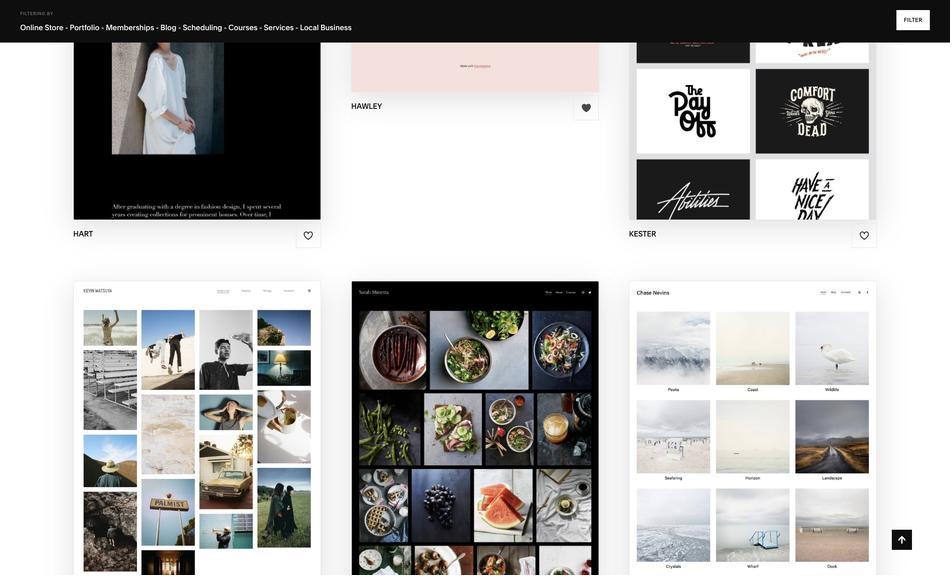 Task type: vqa. For each thing, say whether or not it's contained in the screenshot.


Task type: describe. For each thing, give the bounding box(es) containing it.
by
[[47, 11, 53, 16]]

4 - from the left
[[178, 23, 181, 32]]

filter
[[904, 16, 923, 23]]

minetta image
[[352, 282, 599, 576]]

7 - from the left
[[296, 23, 298, 32]]

matsuya inside button
[[198, 428, 242, 439]]

matsuya image
[[74, 282, 321, 576]]

start for preview matsuya
[[143, 428, 171, 439]]

remove hawley from your favorites list image
[[581, 103, 591, 113]]

3 - from the left
[[156, 23, 159, 32]]

with for kester
[[734, 37, 757, 48]]

nevins inside button
[[759, 428, 793, 439]]

courses
[[229, 23, 258, 32]]

hart inside button
[[208, 37, 232, 48]]

preview minetta link
[[434, 439, 516, 464]]

preview for preview hart
[[164, 55, 204, 66]]

start with kester
[[704, 37, 793, 48]]

1 - from the left
[[65, 23, 68, 32]]

1 vertical spatial matsuya
[[197, 446, 240, 457]]

2 vertical spatial kester
[[629, 230, 656, 239]]

preview nevins link
[[715, 439, 791, 464]]

filtering
[[20, 11, 46, 16]]

preview hart link
[[164, 48, 230, 73]]

start with hart
[[152, 37, 232, 48]]

portfolio
[[70, 23, 100, 32]]

services
[[264, 23, 294, 32]]

hart image
[[74, 0, 321, 220]]

start for preview minetta
[[423, 428, 450, 439]]

preview for preview minetta
[[434, 446, 474, 457]]

back to top image
[[897, 536, 907, 546]]

store
[[45, 23, 63, 32]]

start with matsuya button
[[143, 421, 251, 446]]

online store - portfolio - memberships - blog - scheduling - courses - services - local business
[[20, 23, 352, 32]]

preview matsuya
[[154, 446, 240, 457]]

start with hart button
[[152, 30, 242, 55]]

kester inside button
[[759, 37, 793, 48]]

start with nevins button
[[704, 421, 802, 446]]

start with minetta
[[423, 428, 518, 439]]

1 vertical spatial kester
[[757, 55, 791, 66]]

with for minetta
[[452, 428, 476, 439]]

add kester to your favorites list image
[[859, 231, 869, 241]]

preview for preview nevins
[[715, 446, 755, 457]]

blog
[[161, 23, 177, 32]]

kester image
[[630, 0, 877, 220]]

start with matsuya
[[143, 428, 242, 439]]

online
[[20, 23, 43, 32]]

minetta inside button
[[478, 428, 518, 439]]

start with minetta button
[[423, 421, 528, 446]]



Task type: locate. For each thing, give the bounding box(es) containing it.
with up preview kester
[[734, 37, 757, 48]]

preview inside 'link'
[[164, 55, 204, 66]]

with down online store - portfolio - memberships - blog - scheduling - courses - services - local business
[[182, 37, 206, 48]]

preview
[[164, 55, 204, 66], [715, 55, 755, 66], [154, 446, 194, 457], [434, 446, 474, 457], [715, 446, 755, 457]]

start up preview nevins
[[704, 428, 731, 439]]

filtering by
[[20, 11, 53, 16]]

nevins down the start with nevins
[[757, 446, 791, 457]]

start down blog
[[152, 37, 180, 48]]

hart inside 'link'
[[206, 55, 230, 66]]

- right portfolio
[[101, 23, 104, 32]]

preview kester
[[715, 55, 791, 66]]

nevins up preview nevins
[[759, 428, 793, 439]]

business
[[321, 23, 352, 32]]

start up 'preview minetta'
[[423, 428, 450, 439]]

preview matsuya link
[[154, 439, 240, 464]]

hawley
[[351, 102, 382, 111]]

2 vertical spatial hart
[[73, 230, 93, 239]]

memberships
[[106, 23, 154, 32]]

- left local
[[296, 23, 298, 32]]

with inside button
[[182, 37, 206, 48]]

preview hart
[[164, 55, 230, 66]]

start for preview nevins
[[704, 428, 731, 439]]

0 vertical spatial kester
[[759, 37, 793, 48]]

matsuya down start with matsuya
[[197, 446, 240, 457]]

with for nevins
[[734, 428, 757, 439]]

preview for preview kester
[[715, 55, 755, 66]]

start for preview hart
[[152, 37, 180, 48]]

start for preview kester
[[704, 37, 732, 48]]

preview nevins
[[715, 446, 791, 457]]

hart
[[208, 37, 232, 48], [206, 55, 230, 66], [73, 230, 93, 239]]

with
[[182, 37, 206, 48], [734, 37, 757, 48], [173, 428, 196, 439], [452, 428, 476, 439], [734, 428, 757, 439]]

with up "preview matsuya" on the bottom of page
[[173, 428, 196, 439]]

with for hart
[[182, 37, 206, 48]]

filter button
[[897, 10, 930, 30]]

with for matsuya
[[173, 428, 196, 439]]

kester
[[759, 37, 793, 48], [757, 55, 791, 66], [629, 230, 656, 239]]

matsuya
[[198, 428, 242, 439], [197, 446, 240, 457]]

with up 'preview minetta'
[[452, 428, 476, 439]]

preview down start with minetta
[[434, 446, 474, 457]]

0 vertical spatial minetta
[[478, 428, 518, 439]]

preview for preview matsuya
[[154, 446, 194, 457]]

start with kester button
[[704, 30, 802, 55]]

start with nevins
[[704, 428, 793, 439]]

start
[[152, 37, 180, 48], [704, 37, 732, 48], [143, 428, 171, 439], [423, 428, 450, 439], [704, 428, 731, 439]]

preview down start with hart
[[164, 55, 204, 66]]

start up "preview matsuya" on the bottom of page
[[143, 428, 171, 439]]

preview down start with matsuya
[[154, 446, 194, 457]]

preview down start with kester
[[715, 55, 755, 66]]

- right store in the top left of the page
[[65, 23, 68, 32]]

local
[[300, 23, 319, 32]]

0 vertical spatial hart
[[208, 37, 232, 48]]

with up preview nevins
[[734, 428, 757, 439]]

start inside button
[[152, 37, 180, 48]]

matsuya up "preview matsuya" on the bottom of page
[[198, 428, 242, 439]]

-
[[65, 23, 68, 32], [101, 23, 104, 32], [156, 23, 159, 32], [178, 23, 181, 32], [224, 23, 227, 32], [259, 23, 262, 32], [296, 23, 298, 32]]

- right blog
[[178, 23, 181, 32]]

start up preview kester
[[704, 37, 732, 48]]

- left blog
[[156, 23, 159, 32]]

minetta down start with minetta
[[476, 446, 516, 457]]

1 vertical spatial hart
[[206, 55, 230, 66]]

1 vertical spatial minetta
[[476, 446, 516, 457]]

- right courses
[[259, 23, 262, 32]]

preview kester link
[[715, 48, 791, 73]]

6 - from the left
[[259, 23, 262, 32]]

5 - from the left
[[224, 23, 227, 32]]

preview down the start with nevins
[[715, 446, 755, 457]]

nevins image
[[630, 282, 877, 576]]

0 vertical spatial nevins
[[759, 428, 793, 439]]

hawley image
[[352, 0, 599, 92]]

2 - from the left
[[101, 23, 104, 32]]

scheduling
[[183, 23, 222, 32]]

- left courses
[[224, 23, 227, 32]]

nevins
[[759, 428, 793, 439], [757, 446, 791, 457]]

1 vertical spatial nevins
[[757, 446, 791, 457]]

minetta
[[478, 428, 518, 439], [476, 446, 516, 457]]

add hart to your favorites list image
[[303, 231, 313, 241]]

0 vertical spatial matsuya
[[198, 428, 242, 439]]

preview minetta
[[434, 446, 516, 457]]

minetta up 'preview minetta'
[[478, 428, 518, 439]]



